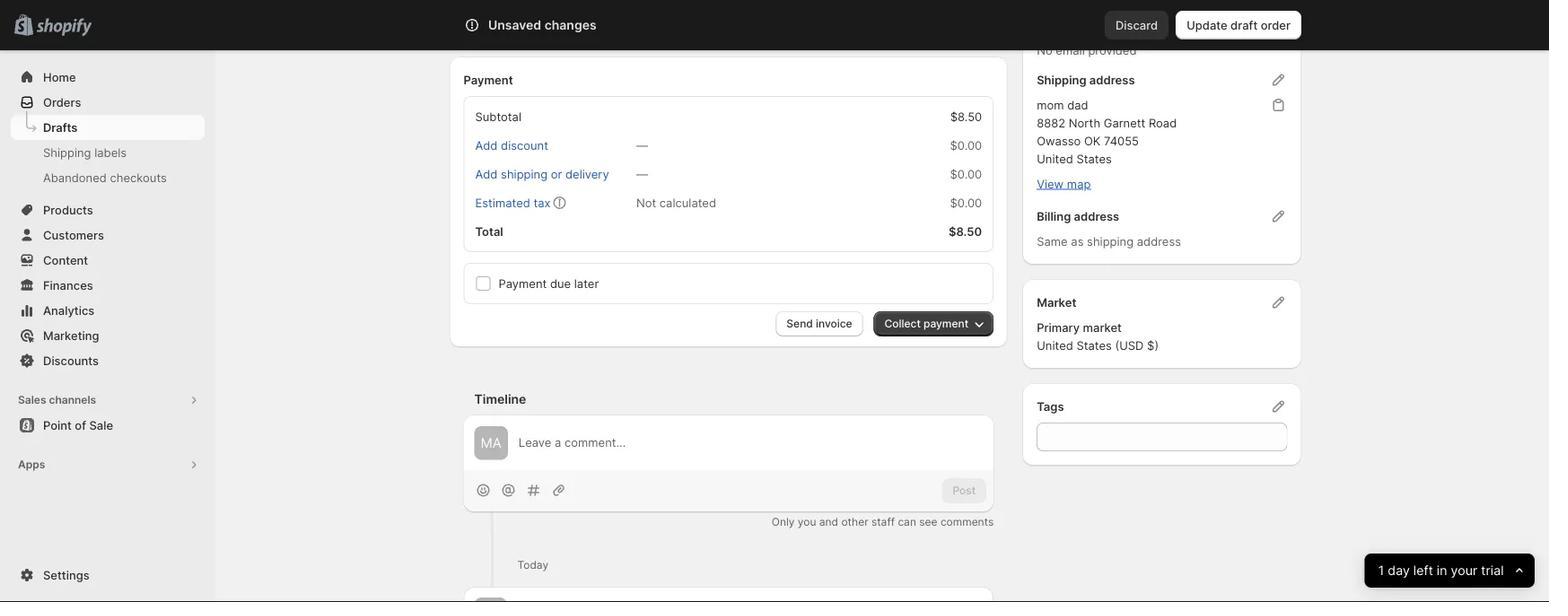 Task type: locate. For each thing, give the bounding box(es) containing it.
discounts link
[[11, 348, 205, 373]]

1 vertical spatial address
[[1074, 210, 1120, 224]]

only
[[772, 516, 795, 529]]

avatar with initials m a image
[[475, 427, 508, 460], [475, 598, 507, 602]]

in
[[1437, 563, 1448, 579]]

states inside mom dad 8882 north garnett road owasso ok 74055 united states
[[1077, 152, 1112, 166]]

0 vertical spatial payment
[[464, 73, 513, 87]]

1 vertical spatial $8.50
[[951, 110, 982, 124]]

1 day left in your trial button
[[1365, 554, 1535, 588]]

1 vertical spatial —
[[636, 167, 648, 181]]

0 vertical spatial shipping
[[1037, 73, 1087, 87]]

$8.50 inside $8.50 button
[[510, 12, 542, 26]]

0 vertical spatial $0.00
[[950, 139, 982, 153]]

settings
[[43, 568, 89, 582]]

1 vertical spatial $0.00
[[950, 167, 982, 181]]

shipping
[[501, 167, 548, 181], [1087, 235, 1134, 249]]

1 vertical spatial shipping
[[43, 145, 91, 159]]

abandoned checkouts link
[[11, 165, 205, 190]]

1 vertical spatial united
[[1037, 339, 1074, 353]]

address
[[1090, 73, 1135, 87], [1074, 210, 1120, 224], [1137, 235, 1182, 249]]

update draft order button
[[1176, 11, 1302, 40]]

collect
[[885, 318, 921, 331]]

or
[[551, 167, 562, 181]]

—
[[636, 139, 648, 153], [636, 167, 648, 181]]

1 add from the top
[[475, 139, 498, 153]]

$8.50 left mom
[[951, 110, 982, 124]]

$0.00 for add shipping or delivery
[[950, 167, 982, 181]]

2 vertical spatial $0.00
[[950, 196, 982, 210]]

$0.00 for add discount
[[950, 139, 982, 153]]

0 horizontal spatial shipping
[[501, 167, 548, 181]]

contact information
[[1037, 18, 1150, 32]]

0 vertical spatial address
[[1090, 73, 1135, 87]]

3 $0.00 from the top
[[950, 196, 982, 210]]

apps
[[18, 458, 45, 471]]

Leave a comment... text field
[[519, 435, 983, 453]]

point of sale button
[[0, 413, 215, 438]]

$0.00
[[950, 139, 982, 153], [950, 167, 982, 181], [950, 196, 982, 210]]

0 vertical spatial shipping
[[501, 167, 548, 181]]

united
[[1037, 152, 1074, 166], [1037, 339, 1074, 353]]

marketing
[[43, 329, 99, 343]]

$8.50 left changes
[[510, 12, 542, 26]]

contact
[[1037, 18, 1082, 32]]

1
[[1379, 563, 1385, 579]]

0 horizontal spatial shipping
[[43, 145, 91, 159]]

shipping for shipping address
[[1037, 73, 1087, 87]]

add up 'estimated'
[[475, 167, 498, 181]]

1 vertical spatial payment
[[499, 277, 547, 291]]

search
[[537, 18, 575, 32]]

0 vertical spatial states
[[1077, 152, 1112, 166]]

sales channels button
[[11, 388, 205, 413]]

1 united from the top
[[1037, 152, 1074, 166]]

8882
[[1037, 116, 1066, 130]]

search button
[[508, 11, 1028, 40]]

billing
[[1037, 210, 1071, 224]]

1 vertical spatial shipping
[[1087, 235, 1134, 249]]

0 vertical spatial —
[[636, 139, 648, 153]]

other
[[842, 516, 869, 529]]

1 states from the top
[[1077, 152, 1112, 166]]

abandoned checkouts
[[43, 171, 167, 185]]

add shipping or delivery button
[[465, 162, 620, 187]]

address up same as shipping address
[[1074, 210, 1120, 224]]

later
[[574, 277, 599, 291]]

view map
[[1037, 177, 1091, 191]]

2 add from the top
[[475, 167, 498, 181]]

0 vertical spatial united
[[1037, 152, 1074, 166]]

invoice
[[816, 318, 853, 331]]

2 — from the top
[[636, 167, 648, 181]]

orders
[[43, 95, 81, 109]]

see
[[920, 516, 938, 529]]

shipping for shipping labels
[[43, 145, 91, 159]]

address right as
[[1137, 235, 1182, 249]]

1 vertical spatial avatar with initials m a image
[[475, 598, 507, 602]]

2 states from the top
[[1077, 339, 1112, 353]]

market
[[1037, 296, 1077, 310]]

2 $0.00 from the top
[[950, 167, 982, 181]]

1 — from the top
[[636, 139, 648, 153]]

shipping
[[1037, 73, 1087, 87], [43, 145, 91, 159]]

0 vertical spatial $8.50
[[510, 12, 542, 26]]

shipping down discount
[[501, 167, 548, 181]]

update draft order
[[1187, 18, 1291, 32]]

1 avatar with initials m a image from the top
[[475, 427, 508, 460]]

$8.50 for subtotal
[[951, 110, 982, 124]]

owasso
[[1037, 134, 1081, 148]]

united down owasso at the right top of page
[[1037, 152, 1074, 166]]

0 vertical spatial avatar with initials m a image
[[475, 427, 508, 460]]

states inside primary market united states (usd $)
[[1077, 339, 1112, 353]]

only you and other staff can see comments
[[772, 516, 994, 529]]

1 $0.00 from the top
[[950, 139, 982, 153]]

$8.50 for total
[[949, 225, 982, 239]]

products
[[43, 203, 93, 217]]

email
[[1056, 44, 1085, 57]]

payment
[[464, 73, 513, 87], [499, 277, 547, 291]]

as
[[1071, 235, 1084, 249]]

payment up subtotal
[[464, 73, 513, 87]]

shipping up mom
[[1037, 73, 1087, 87]]

view map link
[[1037, 177, 1091, 191]]

shipping right as
[[1087, 235, 1134, 249]]

payment
[[924, 318, 969, 331]]

payment due later
[[499, 277, 599, 291]]

address down provided at the right of the page
[[1090, 73, 1135, 87]]

unsaved
[[488, 18, 542, 33]]

2 vertical spatial $8.50
[[949, 225, 982, 239]]

settings link
[[11, 563, 205, 588]]

states down market
[[1077, 339, 1112, 353]]

states
[[1077, 152, 1112, 166], [1077, 339, 1112, 353]]

1 vertical spatial states
[[1077, 339, 1112, 353]]

your
[[1452, 563, 1478, 579]]

1 horizontal spatial shipping
[[1037, 73, 1087, 87]]

2 united from the top
[[1037, 339, 1074, 353]]

0 vertical spatial add
[[475, 139, 498, 153]]

None text field
[[1037, 423, 1288, 452]]

mom
[[1037, 98, 1064, 112]]

— for add shipping or delivery
[[636, 167, 648, 181]]

states down ok
[[1077, 152, 1112, 166]]

home
[[43, 70, 76, 84]]

add down subtotal
[[475, 139, 498, 153]]

day
[[1388, 563, 1411, 579]]

add discount button
[[465, 133, 559, 158]]

united down primary on the bottom of the page
[[1037, 339, 1074, 353]]

not calculated
[[636, 196, 716, 210]]

$8.50 left same
[[949, 225, 982, 239]]

estimated tax
[[475, 196, 551, 210]]

shipping labels
[[43, 145, 127, 159]]

post button
[[942, 479, 987, 504]]

payment left due
[[499, 277, 547, 291]]

shipping down the drafts
[[43, 145, 91, 159]]

trial
[[1482, 563, 1505, 579]]

collect payment button
[[874, 312, 994, 337]]

1 vertical spatial add
[[475, 167, 498, 181]]



Task type: vqa. For each thing, say whether or not it's contained in the screenshot.
Avatar with initials M A
yes



Task type: describe. For each thing, give the bounding box(es) containing it.
garnett
[[1104, 116, 1146, 130]]

draft
[[1231, 18, 1258, 32]]

subtotal
[[475, 110, 522, 124]]

add shipping or delivery
[[475, 167, 609, 181]]

discount
[[501, 139, 549, 153]]

payment for payment
[[464, 73, 513, 87]]

send invoice
[[787, 318, 853, 331]]

drafts
[[43, 120, 77, 134]]

analytics link
[[11, 298, 205, 323]]

left
[[1414, 563, 1434, 579]]

shopify image
[[36, 18, 92, 36]]

add discount
[[475, 139, 549, 153]]

calculated
[[660, 196, 716, 210]]

shipping labels link
[[11, 140, 205, 165]]

apps button
[[11, 453, 205, 478]]

sales
[[18, 394, 46, 407]]

market
[[1083, 321, 1122, 335]]

order
[[1261, 18, 1291, 32]]

add for add discount
[[475, 139, 498, 153]]

provided
[[1089, 44, 1137, 57]]

comments
[[941, 516, 994, 529]]

— for add discount
[[636, 139, 648, 153]]

view
[[1037, 177, 1064, 191]]

of
[[75, 418, 86, 432]]

point of sale
[[43, 418, 113, 432]]

same as shipping address
[[1037, 235, 1182, 249]]

shipping inside button
[[501, 167, 548, 181]]

tags
[[1037, 400, 1064, 414]]

north
[[1069, 116, 1101, 130]]

information
[[1085, 18, 1150, 32]]

finances link
[[11, 273, 205, 298]]

send
[[787, 318, 813, 331]]

$8.50 button
[[500, 7, 553, 32]]

point
[[43, 418, 72, 432]]

not
[[636, 196, 656, 210]]

dad
[[1068, 98, 1089, 112]]

total
[[475, 225, 503, 239]]

1 horizontal spatial shipping
[[1087, 235, 1134, 249]]

customers
[[43, 228, 104, 242]]

you
[[798, 516, 817, 529]]

today
[[518, 559, 549, 572]]

unsaved changes
[[488, 18, 597, 33]]

united inside mom dad 8882 north garnett road owasso ok 74055 united states
[[1037, 152, 1074, 166]]

checkouts
[[110, 171, 167, 185]]

address for billing address
[[1074, 210, 1120, 224]]

due
[[550, 277, 571, 291]]

channels
[[49, 394, 96, 407]]

sales channels
[[18, 394, 96, 407]]

(usd
[[1116, 339, 1144, 353]]

abandoned
[[43, 171, 107, 185]]

add for add shipping or delivery
[[475, 167, 498, 181]]

estimated
[[475, 196, 530, 210]]

primary
[[1037, 321, 1080, 335]]

address for shipping address
[[1090, 73, 1135, 87]]

orders link
[[11, 90, 205, 115]]

mom dad 8882 north garnett road owasso ok 74055 united states
[[1037, 98, 1177, 166]]

united inside primary market united states (usd $)
[[1037, 339, 1074, 353]]

and
[[820, 516, 839, 529]]

1 day left in your trial
[[1379, 563, 1505, 579]]

sale
[[89, 418, 113, 432]]

2 vertical spatial address
[[1137, 235, 1182, 249]]

home link
[[11, 65, 205, 90]]

content
[[43, 253, 88, 267]]

collect payment
[[885, 318, 969, 331]]

marketing link
[[11, 323, 205, 348]]

discounts
[[43, 354, 99, 368]]

staff
[[872, 516, 895, 529]]

payment for payment due later
[[499, 277, 547, 291]]

estimated tax button
[[465, 191, 562, 216]]

send invoice button
[[776, 312, 863, 337]]

delivery
[[566, 167, 609, 181]]

2 avatar with initials m a image from the top
[[475, 598, 507, 602]]

can
[[898, 516, 917, 529]]

map
[[1067, 177, 1091, 191]]

no email provided
[[1037, 44, 1137, 57]]

drafts link
[[11, 115, 205, 140]]

customers link
[[11, 223, 205, 248]]

same
[[1037, 235, 1068, 249]]

billing address
[[1037, 210, 1120, 224]]

no
[[1037, 44, 1053, 57]]

products link
[[11, 198, 205, 223]]

content link
[[11, 248, 205, 273]]

tax
[[534, 196, 551, 210]]

update
[[1187, 18, 1228, 32]]



